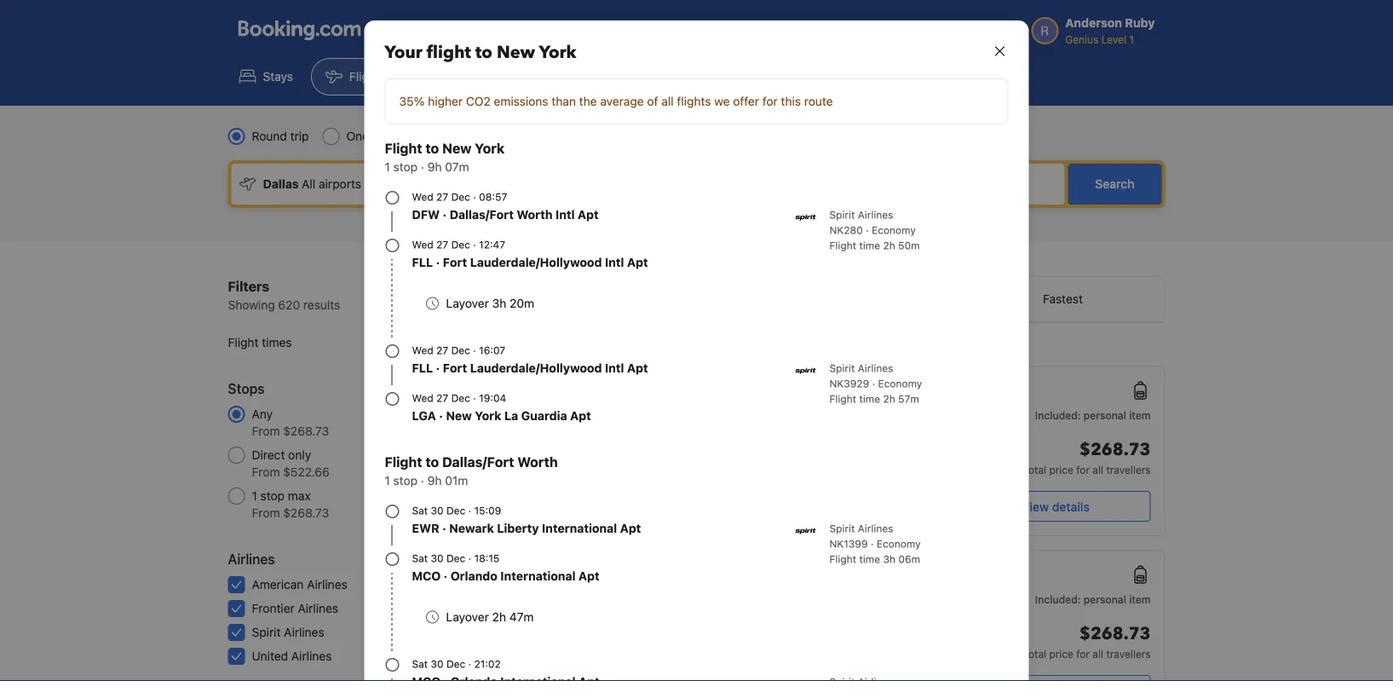 Task type: describe. For each thing, give the bounding box(es) containing it.
stays link
[[225, 58, 308, 95]]

emissions
[[494, 94, 549, 108]]

search button
[[1069, 164, 1162, 205]]

fastest
[[1044, 292, 1083, 306]]

nk1399
[[830, 538, 868, 550]]

airport taxis
[[805, 69, 872, 84]]

apt for wed 27 dec · 12:47 fll · fort lauderdale/hollywood intl apt
[[627, 255, 648, 269]]

wed for wed 27 dec · 16:07 fll · fort lauderdale/hollywood intl apt
[[412, 344, 434, 356]]

nk280
[[830, 224, 863, 236]]

economy for newark liberty international apt
[[877, 538, 921, 550]]

airlines for spirit airlines nk280 · economy flight time 2h 50m
[[858, 209, 894, 221]]

wed 27 dec · 16:07 fll · fort lauderdale/hollywood intl apt
[[412, 344, 648, 375]]

trip
[[290, 129, 309, 143]]

19:04 inside '19:04 lga . 27 dec'
[[895, 382, 933, 399]]

dec for sat 30 dec · 18:15 mco · orlando international apt
[[447, 552, 466, 564]]

fastest button
[[962, 277, 1165, 321]]

dec for sat 30 dec · 21:02
[[447, 658, 466, 670]]

attractions link
[[650, 58, 764, 95]]

1 vertical spatial all
[[1093, 464, 1104, 476]]

to for new
[[426, 140, 439, 156]]

flight to dallas/fort worth 1 stop · 9h 01m
[[385, 454, 558, 488]]

· inside the flight to new york 1 stop · 9h 07m
[[421, 160, 424, 174]]

2h for fort lauderdale/hollywood intl apt
[[884, 393, 896, 405]]

27 for wed 27 dec · 16:07 fll · fort lauderdale/hollywood intl apt
[[437, 344, 449, 356]]

newark
[[449, 521, 494, 535]]

spirit for spirit airlines nk280 · economy flight time 2h 50m
[[830, 209, 855, 221]]

3 sat from the top
[[412, 658, 428, 670]]

york inside wed 27 dec · 19:04 lga · new york la guardia apt
[[475, 409, 502, 423]]

2 included: from the top
[[1036, 593, 1081, 605]]

wed 27 dec · 12:47 fll · fort lauderdale/hollywood intl apt
[[412, 239, 648, 269]]

dallas/fort inside flight to dallas/fort worth 1 stop · 9h 01m
[[442, 454, 514, 470]]

airport
[[805, 69, 844, 84]]

spirit for spirit airlines
[[252, 625, 281, 639]]

economy down emissions
[[498, 129, 548, 143]]

times
[[262, 335, 292, 350]]

car
[[573, 69, 592, 84]]

1 inside flight to dallas/fort worth 1 stop · 9h 01m
[[385, 474, 390, 488]]

lga inside '19:04 lga . 27 dec'
[[870, 402, 890, 414]]

+
[[476, 69, 484, 84]]

lauderdale/hollywood for wed 27 dec · 16:07 fll · fort lauderdale/hollywood intl apt
[[470, 361, 602, 375]]

rentals
[[595, 69, 632, 84]]

$522.66
[[283, 465, 330, 479]]

flight + hotel link
[[404, 58, 531, 95]]

spirit airlines image for dallas/fort worth intl apt
[[796, 207, 816, 228]]

dec for wed 27 dec · 12:47 fll · fort lauderdale/hollywood intl apt
[[451, 239, 470, 251]]

dfw inside wed 27 dec · 08:57 dfw · dallas/fort worth intl apt
[[412, 208, 440, 222]]

apt for sat 30 dec · 15:09 ewr · newark liberty international apt
[[620, 521, 641, 535]]

your
[[385, 41, 423, 64]]

lauderdale/hollywood for wed 27 dec · 12:47 fll · fort lauderdale/hollywood intl apt
[[470, 255, 602, 269]]

spirit airlines image for fort lauderdale/hollywood intl apt
[[796, 361, 816, 381]]

we
[[715, 94, 730, 108]]

liberty
[[497, 521, 539, 535]]

apt inside the sat 30 dec · 18:15 mco · orlando international apt
[[579, 569, 600, 583]]

21:02
[[474, 658, 501, 670]]

way
[[372, 129, 394, 143]]

from inside any from $268.73
[[252, 424, 280, 438]]

2h for dallas/fort worth intl apt
[[884, 240, 896, 251]]

sat 30 dec · 18:15 mco · orlando international apt
[[412, 552, 600, 583]]

intl inside wed 27 dec · 12:47 fll · fort lauderdale/hollywood intl apt
[[605, 255, 624, 269]]

united
[[252, 649, 288, 663]]

2 total from the top
[[1023, 648, 1047, 660]]

the
[[579, 94, 597, 108]]

for inside your flight to new york dialog
[[763, 94, 778, 108]]

dec for wed 27 dec · 08:57 dfw · dallas/fort worth intl apt
[[451, 191, 470, 203]]

flights link
[[311, 58, 401, 95]]

car rentals link
[[534, 58, 647, 95]]

your flight to new york
[[385, 41, 577, 64]]

your flight to new york dialog
[[344, 0, 1050, 681]]

round
[[252, 129, 287, 143]]

airlines for spirit airlines nk3929 · economy flight time 2h 57m
[[858, 362, 894, 374]]

spirit for spirit airlines nk1399 · economy flight time 3h 06m
[[830, 523, 855, 534]]

20m
[[510, 296, 535, 310]]

· inside spirit airlines nk1399 · economy flight time 3h 06m
[[871, 538, 874, 550]]

co2
[[466, 94, 491, 108]]

30 for sat 30 dec · 15:09 ewr · newark liberty international apt
[[431, 505, 444, 517]]

1 included: from the top
[[1036, 409, 1081, 421]]

worth inside flight to dallas/fort worth 1 stop · 9h 01m
[[518, 454, 558, 470]]

fort for wed 27 dec · 12:47 fll · fort lauderdale/hollywood intl apt
[[443, 255, 467, 269]]

all inside your flight to new york dialog
[[662, 94, 674, 108]]

stays
[[263, 69, 293, 84]]

american
[[252, 578, 304, 592]]

18:15
[[474, 552, 500, 564]]

airlines for american airlines
[[307, 578, 348, 592]]

sat 30 dec · 15:09 ewr · newark liberty international apt
[[412, 505, 641, 535]]

19:04 lga . 27 dec
[[870, 382, 933, 414]]

2 vertical spatial all
[[1093, 648, 1104, 660]]

2 vertical spatial 2h
[[492, 610, 506, 624]]

9h for new
[[428, 160, 442, 174]]

united airlines
[[252, 649, 332, 663]]

layover for new
[[446, 296, 489, 310]]

spirit airlines nk3929 · economy flight time 2h 57m
[[830, 362, 923, 405]]

4 spirit airlines image from the top
[[796, 674, 816, 681]]

nk3929
[[830, 378, 870, 390]]

27 for wed 27 dec · 12:47 fll · fort lauderdale/hollywood intl apt
[[437, 239, 449, 251]]

hotel
[[487, 69, 516, 84]]

orlando
[[451, 569, 498, 583]]

16:07
[[479, 344, 506, 356]]

08:57
[[479, 191, 508, 203]]

01m
[[445, 474, 468, 488]]

flight inside spirit airlines nk280 · economy flight time 2h 50m
[[830, 240, 857, 251]]

ewr inside sat 30 dec · 15:09 ewr · newark liberty international apt
[[412, 521, 440, 535]]

time inside spirit airlines nk3929 · economy flight time 2h 57m
[[860, 393, 881, 405]]

from inside direct only from $522.66
[[252, 465, 280, 479]]

international inside the sat 30 dec · 18:15 mco · orlando international apt
[[501, 569, 576, 583]]

$268.73 inside 1 stop max from $268.73
[[283, 506, 329, 520]]

american airlines
[[252, 578, 348, 592]]

view details button
[[961, 491, 1151, 522]]

· inside flight to dallas/fort worth 1 stop · 9h 01m
[[421, 474, 424, 488]]

· inside spirit airlines nk280 · economy flight time 2h 50m
[[866, 224, 869, 236]]

max
[[288, 489, 311, 503]]

results
[[303, 298, 340, 312]]

showing
[[228, 298, 275, 312]]

route
[[805, 94, 833, 108]]

flight
[[427, 41, 471, 64]]

higher
[[428, 94, 463, 108]]

view details
[[1022, 500, 1090, 514]]

this
[[781, 94, 801, 108]]

york inside the flight to new york 1 stop · 9h 07m
[[475, 140, 505, 156]]

filters
[[228, 278, 270, 295]]

airport taxis link
[[767, 58, 887, 95]]

details
[[1053, 500, 1090, 514]]

intl for apt
[[556, 208, 575, 222]]

1 stop
[[764, 667, 793, 679]]

stop inside 1 stop max from $268.73
[[261, 489, 285, 503]]

frontier
[[252, 601, 295, 615]]

mco
[[412, 569, 441, 583]]

wed 27 dec · 08:57 dfw · dallas/fort worth intl apt
[[412, 191, 599, 222]]

layover 2h 47m
[[446, 610, 534, 624]]

22
[[507, 601, 521, 615]]

0 vertical spatial new
[[497, 41, 535, 64]]

0 vertical spatial york
[[539, 41, 577, 64]]

199
[[501, 625, 521, 639]]

wed 27 dec · 19:04 lga · new york la guardia apt
[[412, 392, 591, 423]]

new inside the flight to new york 1 stop · 9h 07m
[[442, 140, 472, 156]]



Task type: locate. For each thing, give the bounding box(es) containing it.
flight inside spirit airlines nk3929 · economy flight time 2h 57m
[[830, 393, 857, 405]]

1 from from the top
[[252, 424, 280, 438]]

0 vertical spatial 3h
[[492, 296, 507, 310]]

2 price from the top
[[1050, 648, 1074, 660]]

2h left 50m
[[884, 240, 896, 251]]

0 horizontal spatial lga
[[412, 409, 436, 423]]

1 stop max from $268.73
[[252, 489, 329, 520]]

27 left 12:47
[[437, 239, 449, 251]]

2 included: personal item from the top
[[1036, 593, 1151, 605]]

1 vertical spatial worth
[[518, 454, 558, 470]]

1 vertical spatial to
[[426, 140, 439, 156]]

$268.73 inside any from $268.73
[[283, 424, 329, 438]]

2 spirit airlines image from the top
[[796, 361, 816, 381]]

airlines up nk1399
[[858, 523, 894, 534]]

international inside sat 30 dec · 15:09 ewr · newark liberty international apt
[[542, 521, 617, 535]]

flights
[[677, 94, 711, 108]]

spirit up "united"
[[252, 625, 281, 639]]

dec for sat 30 dec · 15:09 ewr · newark liberty international apt
[[447, 505, 466, 517]]

sat up mco
[[412, 552, 428, 564]]

2 vertical spatial to
[[426, 454, 439, 470]]

economy up 57m
[[879, 378, 923, 390]]

0 vertical spatial dfw
[[412, 208, 440, 222]]

flight inside flight to dallas/fort worth 1 stop · 9h 01m
[[385, 454, 422, 470]]

new up 07m
[[442, 140, 472, 156]]

1 sat from the top
[[412, 505, 428, 517]]

1 layover from the top
[[446, 296, 489, 310]]

0 horizontal spatial dfw
[[412, 208, 440, 222]]

flights
[[349, 69, 386, 84]]

to left city
[[426, 140, 439, 156]]

wed inside wed 27 dec · 16:07 fll · fort lauderdale/hollywood intl apt
[[412, 344, 434, 356]]

sat 30 dec · 21:02
[[412, 658, 501, 670]]

0 horizontal spatial ewr
[[412, 521, 440, 535]]

27 inside wed 27 dec · 08:57 dfw · dallas/fort worth intl apt
[[437, 191, 449, 203]]

york right multi-
[[475, 140, 505, 156]]

la
[[505, 409, 518, 423]]

fort inside wed 27 dec · 16:07 fll · fort lauderdale/hollywood intl apt
[[443, 361, 467, 375]]

1 travellers from the top
[[1107, 464, 1151, 476]]

1 vertical spatial 3h
[[884, 553, 896, 565]]

flight inside the flight to new york 1 stop · 9h 07m
[[385, 140, 422, 156]]

9h left 07m
[[428, 160, 442, 174]]

0 vertical spatial included: personal item
[[1036, 409, 1151, 421]]

apt inside wed 27 dec · 16:07 fll · fort lauderdale/hollywood intl apt
[[627, 361, 648, 375]]

1 vertical spatial personal
[[1084, 593, 1127, 605]]

27 right . at the bottom right of the page
[[899, 402, 911, 414]]

spirit inside spirit airlines nk280 · economy flight time 2h 50m
[[830, 209, 855, 221]]

flight to new york 1 stop · 9h 07m
[[385, 140, 505, 174]]

flight inside spirit airlines nk1399 · economy flight time 3h 06m
[[830, 553, 857, 565]]

apt inside sat 30 dec · 15:09 ewr · newark liberty international apt
[[620, 521, 641, 535]]

2h
[[884, 240, 896, 251], [884, 393, 896, 405], [492, 610, 506, 624]]

2 wed from the top
[[412, 239, 434, 251]]

1 vertical spatial dallas/fort
[[442, 454, 514, 470]]

new up the hotel
[[497, 41, 535, 64]]

for
[[763, 94, 778, 108], [1077, 464, 1090, 476], [1077, 648, 1090, 660]]

3 spirit airlines image from the top
[[796, 521, 816, 541]]

1 vertical spatial layover
[[446, 610, 489, 624]]

spirit airlines
[[252, 625, 325, 639]]

0 vertical spatial 2h
[[884, 240, 896, 251]]

apt for wed 27 dec · 08:57 dfw · dallas/fort worth intl apt
[[578, 208, 599, 222]]

2 from from the top
[[252, 465, 280, 479]]

spirit inside spirit airlines nk1399 · economy flight time 3h 06m
[[830, 523, 855, 534]]

layover down orlando
[[446, 610, 489, 624]]

30 for sat 30 dec · 21:02
[[431, 658, 444, 670]]

dec
[[451, 191, 470, 203], [451, 239, 470, 251], [451, 344, 470, 356], [451, 392, 470, 404], [914, 402, 933, 414], [447, 505, 466, 517], [447, 552, 466, 564], [447, 658, 466, 670], [672, 664, 691, 676], [914, 664, 933, 676]]

from down direct
[[252, 465, 280, 479]]

07m
[[445, 160, 469, 174]]

1 vertical spatial price
[[1050, 648, 1074, 660]]

to
[[476, 41, 493, 64], [426, 140, 439, 156], [426, 454, 439, 470]]

stops
[[228, 381, 265, 397]]

lauderdale/hollywood up 20m
[[470, 255, 602, 269]]

spirit airlines image left nk280
[[796, 207, 816, 228]]

fll for wed 27 dec · 12:47 fll · fort lauderdale/hollywood intl apt
[[412, 255, 433, 269]]

0 vertical spatial layover
[[446, 296, 489, 310]]

fort up layover 3h 20m
[[443, 255, 467, 269]]

multi-city
[[431, 129, 484, 143]]

worth
[[517, 208, 553, 222], [518, 454, 558, 470]]

2 30 dec from the left
[[898, 664, 933, 676]]

airlines for frontier airlines
[[298, 601, 338, 615]]

1236
[[494, 407, 521, 421]]

to inside the flight to new york 1 stop · 9h 07m
[[426, 140, 439, 156]]

1 horizontal spatial ewr
[[624, 664, 647, 676]]

economy
[[498, 129, 548, 143], [872, 224, 916, 236], [879, 378, 923, 390], [877, 538, 921, 550]]

airlines up american
[[228, 551, 275, 567]]

1 item from the top
[[1130, 409, 1151, 421]]

1 vertical spatial $268.73 total price for all travellers
[[1023, 622, 1151, 660]]

airlines up frontier airlines
[[307, 578, 348, 592]]

wed for wed 27 dec · 08:57 dfw · dallas/fort worth intl apt
[[412, 191, 434, 203]]

1 9h from the top
[[428, 160, 442, 174]]

1 vertical spatial sat
[[412, 552, 428, 564]]

airlines for spirit airlines
[[284, 625, 325, 639]]

2 sat from the top
[[412, 552, 428, 564]]

economy inside spirit airlines nk280 · economy flight time 2h 50m
[[872, 224, 916, 236]]

spirit inside spirit airlines nk3929 · economy flight time 2h 57m
[[830, 362, 855, 374]]

time down nk280
[[860, 240, 881, 251]]

item
[[1130, 409, 1151, 421], [1130, 593, 1151, 605]]

intl for guardia
[[605, 361, 624, 375]]

included: personal item
[[1036, 409, 1151, 421], [1036, 593, 1151, 605]]

lga inside wed 27 dec · 19:04 lga · new york la guardia apt
[[412, 409, 436, 423]]

economy for fort lauderdale/hollywood intl apt
[[879, 378, 923, 390]]

2 vertical spatial sat
[[412, 658, 428, 670]]

multi-
[[431, 129, 464, 143]]

2 fll from the top
[[412, 361, 433, 375]]

30 inside the sat 30 dec · 18:15 mco · orlando international apt
[[431, 552, 444, 564]]

15:09
[[474, 505, 502, 517]]

worth down guardia
[[518, 454, 558, 470]]

1 vertical spatial 2h
[[884, 393, 896, 405]]

economy up 50m
[[872, 224, 916, 236]]

2 vertical spatial intl
[[605, 361, 624, 375]]

one way
[[347, 129, 394, 143]]

dfw
[[412, 208, 440, 222], [866, 664, 889, 676]]

york
[[539, 41, 577, 64], [475, 140, 505, 156], [475, 409, 502, 423]]

0 vertical spatial for
[[763, 94, 778, 108]]

lauderdale/hollywood inside wed 27 dec · 12:47 fll · fort lauderdale/hollywood intl apt
[[470, 255, 602, 269]]

1 personal from the top
[[1084, 409, 1127, 421]]

city
[[464, 129, 484, 143]]

spirit for spirit airlines nk3929 · economy flight time 2h 57m
[[830, 362, 855, 374]]

new left 1236 at the bottom left of the page
[[446, 409, 472, 423]]

0 vertical spatial travellers
[[1107, 464, 1151, 476]]

economy for dallas/fort worth intl apt
[[872, 224, 916, 236]]

1 vertical spatial new
[[442, 140, 472, 156]]

search
[[1096, 177, 1135, 191]]

to left 77
[[426, 454, 439, 470]]

layover
[[446, 296, 489, 310], [446, 610, 489, 624]]

9h left the 01m
[[428, 474, 442, 488]]

0 vertical spatial 9h
[[428, 160, 442, 174]]

0 vertical spatial fll
[[412, 255, 433, 269]]

spirit airlines image right the 1 stop
[[796, 674, 816, 681]]

attractions
[[689, 69, 749, 84]]

1
[[385, 160, 390, 174], [385, 474, 390, 488], [252, 489, 257, 503], [764, 667, 769, 679]]

1 vertical spatial included:
[[1036, 593, 1081, 605]]

intl inside wed 27 dec · 16:07 fll · fort lauderdale/hollywood intl apt
[[605, 361, 624, 375]]

2 vertical spatial time
[[860, 553, 881, 565]]

1 price from the top
[[1050, 464, 1074, 476]]

time inside spirit airlines nk1399 · economy flight time 3h 06m
[[860, 553, 881, 565]]

to inside flight to dallas/fort worth 1 stop · 9h 01m
[[426, 454, 439, 470]]

9h for dallas/fort
[[428, 474, 442, 488]]

worth inside wed 27 dec · 08:57 dfw · dallas/fort worth intl apt
[[517, 208, 553, 222]]

0 vertical spatial intl
[[556, 208, 575, 222]]

dec inside wed 27 dec · 19:04 lga · new york la guardia apt
[[451, 392, 470, 404]]

1 30 dec from the left
[[656, 664, 691, 676]]

1 vertical spatial included: personal item
[[1036, 593, 1151, 605]]

198
[[501, 578, 521, 592]]

1 horizontal spatial 30 dec
[[898, 664, 933, 676]]

average
[[600, 94, 644, 108]]

time for york
[[860, 240, 881, 251]]

airlines for united airlines
[[291, 649, 332, 663]]

dec inside the sat 30 dec · 18:15 mco · orlando international apt
[[447, 552, 466, 564]]

spirit airlines image left nk1399
[[796, 521, 816, 541]]

from inside 1 stop max from $268.73
[[252, 506, 280, 520]]

dallas/fort up the 01m
[[442, 454, 514, 470]]

3h inside spirit airlines nk1399 · economy flight time 3h 06m
[[884, 553, 896, 565]]

2 9h from the top
[[428, 474, 442, 488]]

fort up wed 27 dec · 19:04 lga · new york la guardia apt
[[443, 361, 467, 375]]

1 total from the top
[[1023, 464, 1047, 476]]

any from $268.73
[[252, 407, 329, 438]]

spirit up nk1399
[[830, 523, 855, 534]]

airlines down spirit airlines
[[291, 649, 332, 663]]

0 vertical spatial item
[[1130, 409, 1151, 421]]

stop inside the flight to new york 1 stop · 9h 07m
[[394, 160, 418, 174]]

1 fll from the top
[[412, 255, 433, 269]]

wed for wed 27 dec · 12:47 fll · fort lauderdale/hollywood intl apt
[[412, 239, 434, 251]]

30 dec for dfw
[[898, 664, 933, 676]]

international right liberty
[[542, 521, 617, 535]]

international up 22
[[501, 569, 576, 583]]

0 vertical spatial total
[[1023, 464, 1047, 476]]

airlines up nk3929
[[858, 362, 894, 374]]

apt inside wed 27 dec · 19:04 lga · new york la guardia apt
[[570, 409, 591, 423]]

airlines for spirit airlines nk1399 · economy flight time 3h 06m
[[858, 523, 894, 534]]

1 spirit airlines image from the top
[[796, 207, 816, 228]]

0 horizontal spatial 30 dec
[[656, 664, 691, 676]]

·
[[421, 160, 424, 174], [473, 191, 476, 203], [443, 208, 447, 222], [866, 224, 869, 236], [473, 239, 476, 251], [436, 255, 440, 269], [473, 344, 476, 356], [436, 361, 440, 375], [873, 378, 876, 390], [473, 392, 476, 404], [439, 409, 443, 423], [421, 474, 424, 488], [469, 505, 472, 517], [442, 521, 447, 535], [871, 538, 874, 550], [469, 552, 472, 564], [444, 569, 448, 583], [469, 658, 472, 670]]

77
[[508, 448, 521, 462]]

filters showing 620 results
[[228, 278, 340, 312]]

car rentals
[[573, 69, 632, 84]]

30 dec
[[656, 664, 691, 676], [898, 664, 933, 676]]

time
[[860, 240, 881, 251], [860, 393, 881, 405], [860, 553, 881, 565]]

intl
[[556, 208, 575, 222], [605, 255, 624, 269], [605, 361, 624, 375]]

27 inside wed 27 dec · 12:47 fll · fort lauderdale/hollywood intl apt
[[437, 239, 449, 251]]

35% higher co2 emissions than the average of all flights we offer for this route
[[399, 94, 833, 108]]

dec inside wed 27 dec · 12:47 fll · fort lauderdale/hollywood intl apt
[[451, 239, 470, 251]]

2h inside spirit airlines nk3929 · economy flight time 2h 57m
[[884, 393, 896, 405]]

airlines up nk280
[[858, 209, 894, 221]]

lauderdale/hollywood down the '16:07'
[[470, 361, 602, 375]]

dec inside sat 30 dec · 15:09 ewr · newark liberty international apt
[[447, 505, 466, 517]]

dallas/fort inside wed 27 dec · 08:57 dfw · dallas/fort worth intl apt
[[450, 208, 514, 222]]

lauderdale/hollywood inside wed 27 dec · 16:07 fll · fort lauderdale/hollywood intl apt
[[470, 361, 602, 375]]

3h left 06m
[[884, 553, 896, 565]]

0 vertical spatial worth
[[517, 208, 553, 222]]

1 vertical spatial fll
[[412, 361, 433, 375]]

wed inside wed 27 dec · 19:04 lga · new york la guardia apt
[[412, 392, 434, 404]]

stop
[[394, 160, 418, 174], [394, 474, 418, 488], [261, 489, 285, 503], [772, 667, 793, 679]]

spirit up nk3929
[[830, 362, 855, 374]]

time left . at the bottom right of the page
[[860, 393, 881, 405]]

1 vertical spatial 9h
[[428, 474, 442, 488]]

airlines inside spirit airlines nk280 · economy flight time 2h 50m
[[858, 209, 894, 221]]

0 vertical spatial personal
[[1084, 409, 1127, 421]]

4 wed from the top
[[412, 392, 434, 404]]

1 vertical spatial item
[[1130, 593, 1151, 605]]

30 dec for ewr
[[656, 664, 691, 676]]

fll for wed 27 dec · 16:07 fll · fort lauderdale/hollywood intl apt
[[412, 361, 433, 375]]

flight
[[442, 69, 473, 84], [385, 140, 422, 156], [830, 240, 857, 251], [228, 335, 259, 350], [830, 393, 857, 405], [385, 454, 422, 470], [830, 553, 857, 565]]

economy inside spirit airlines nk1399 · economy flight time 3h 06m
[[877, 538, 921, 550]]

flight inside flight + hotel link
[[442, 69, 473, 84]]

1 horizontal spatial 3h
[[884, 553, 896, 565]]

fort for wed 27 dec · 16:07 fll · fort lauderdale/hollywood intl apt
[[443, 361, 467, 375]]

1 vertical spatial dfw
[[866, 664, 889, 676]]

0 vertical spatial included:
[[1036, 409, 1081, 421]]

economy up 06m
[[877, 538, 921, 550]]

2 time from the top
[[860, 393, 881, 405]]

frontier airlines
[[252, 601, 338, 615]]

1 horizontal spatial 19:04
[[895, 382, 933, 399]]

2 fort from the top
[[443, 361, 467, 375]]

0 vertical spatial sat
[[412, 505, 428, 517]]

time down nk1399
[[860, 553, 881, 565]]

time inside spirit airlines nk280 · economy flight time 2h 50m
[[860, 240, 881, 251]]

3h left 20m
[[492, 296, 507, 310]]

1 wed from the top
[[412, 191, 434, 203]]

york up car
[[539, 41, 577, 64]]

1 fort from the top
[[443, 255, 467, 269]]

0 vertical spatial to
[[476, 41, 493, 64]]

1 vertical spatial travellers
[[1107, 648, 1151, 660]]

3 time from the top
[[860, 553, 881, 565]]

apt inside wed 27 dec · 08:57 dfw · dallas/fort worth intl apt
[[578, 208, 599, 222]]

sat down flight to dallas/fort worth 1 stop · 9h 01m
[[412, 505, 428, 517]]

sat left 21:02
[[412, 658, 428, 670]]

· inside spirit airlines nk3929 · economy flight time 2h 57m
[[873, 378, 876, 390]]

spirit airlines nk280 · economy flight time 2h 50m
[[830, 209, 920, 251]]

airlines
[[858, 209, 894, 221], [858, 362, 894, 374], [858, 523, 894, 534], [228, 551, 275, 567], [307, 578, 348, 592], [298, 601, 338, 615], [284, 625, 325, 639], [291, 649, 332, 663]]

1 lauderdale/hollywood from the top
[[470, 255, 602, 269]]

2 vertical spatial new
[[446, 409, 472, 423]]

27
[[437, 191, 449, 203], [437, 239, 449, 251], [437, 344, 449, 356], [437, 392, 449, 404], [899, 402, 911, 414]]

2h left 57m
[[884, 393, 896, 405]]

19:04 up 1236 at the bottom left of the page
[[479, 392, 507, 404]]

dallas/fort down 08:57
[[450, 208, 514, 222]]

stop inside flight to dallas/fort worth 1 stop · 9h 01m
[[394, 474, 418, 488]]

2 item from the top
[[1130, 593, 1151, 605]]

27 for wed 27 dec · 08:57 dfw · dallas/fort worth intl apt
[[437, 191, 449, 203]]

1 vertical spatial from
[[252, 465, 280, 479]]

of
[[647, 94, 659, 108]]

airlines down frontier airlines
[[284, 625, 325, 639]]

fort
[[443, 255, 467, 269], [443, 361, 467, 375]]

worth up wed 27 dec · 12:47 fll · fort lauderdale/hollywood intl apt
[[517, 208, 553, 222]]

30 inside sat 30 dec · 15:09 ewr · newark liberty international apt
[[431, 505, 444, 517]]

1 vertical spatial total
[[1023, 648, 1047, 660]]

wed inside wed 27 dec · 12:47 fll · fort lauderdale/hollywood intl apt
[[412, 239, 434, 251]]

round trip
[[252, 129, 309, 143]]

spirit up nk280
[[830, 209, 855, 221]]

0 horizontal spatial 3h
[[492, 296, 507, 310]]

27 left the '16:07'
[[437, 344, 449, 356]]

0 vertical spatial lauderdale/hollywood
[[470, 255, 602, 269]]

fll inside wed 27 dec · 16:07 fll · fort lauderdale/hollywood intl apt
[[412, 361, 433, 375]]

ewr
[[412, 521, 440, 535], [624, 664, 647, 676]]

fort inside wed 27 dec · 12:47 fll · fort lauderdale/hollywood intl apt
[[443, 255, 467, 269]]

dec inside wed 27 dec · 08:57 dfw · dallas/fort worth intl apt
[[451, 191, 470, 203]]

2 travellers from the top
[[1107, 648, 1151, 660]]

airlines down the american airlines
[[298, 601, 338, 615]]

0 horizontal spatial 19:04
[[479, 392, 507, 404]]

0 vertical spatial $268.73 total price for all travellers
[[1023, 438, 1151, 476]]

2 vertical spatial from
[[252, 506, 280, 520]]

spirit airlines nk1399 · economy flight time 3h 06m
[[830, 523, 921, 565]]

layover 3h 20m
[[446, 296, 535, 310]]

0 vertical spatial fort
[[443, 255, 467, 269]]

to up +
[[476, 41, 493, 64]]

1 vertical spatial york
[[475, 140, 505, 156]]

booking.com logo image
[[238, 20, 361, 40], [238, 20, 361, 40]]

2 $268.73 total price for all travellers from the top
[[1023, 622, 1151, 660]]

1 $268.73 total price for all travellers from the top
[[1023, 438, 1151, 476]]

offer
[[733, 94, 760, 108]]

1 inside the flight to new york 1 stop · 9h 07m
[[385, 160, 390, 174]]

1 inside 1 stop max from $268.73
[[252, 489, 257, 503]]

spirit airlines image for newark liberty international apt
[[796, 521, 816, 541]]

taxis
[[847, 69, 872, 84]]

personal
[[1084, 409, 1127, 421], [1084, 593, 1127, 605]]

1 vertical spatial intl
[[605, 255, 624, 269]]

guardia
[[521, 409, 567, 423]]

spirit airlines image
[[796, 207, 816, 228], [796, 361, 816, 381], [796, 521, 816, 541], [796, 674, 816, 681]]

view
[[1022, 500, 1050, 514]]

sat inside sat 30 dec · 15:09 ewr · newark liberty international apt
[[412, 505, 428, 517]]

only
[[288, 448, 311, 462]]

from down direct only from $522.66
[[252, 506, 280, 520]]

9h inside the flight to new york 1 stop · 9h 07m
[[428, 160, 442, 174]]

lga left . at the bottom right of the page
[[870, 402, 890, 414]]

12:47
[[479, 239, 506, 251]]

dec for wed 27 dec · 19:04 lga · new york la guardia apt
[[451, 392, 470, 404]]

$268.73 total price for all travellers
[[1023, 438, 1151, 476], [1023, 622, 1151, 660]]

0 vertical spatial from
[[252, 424, 280, 438]]

2 vertical spatial york
[[475, 409, 502, 423]]

direct
[[252, 448, 285, 462]]

dallas/fort
[[450, 208, 514, 222], [442, 454, 514, 470]]

35%
[[399, 94, 425, 108]]

0 vertical spatial international
[[542, 521, 617, 535]]

from
[[252, 424, 280, 438], [252, 465, 280, 479], [252, 506, 280, 520]]

to for dallas/fort
[[426, 454, 439, 470]]

06m
[[899, 553, 921, 565]]

0 vertical spatial all
[[662, 94, 674, 108]]

from down any
[[252, 424, 280, 438]]

2h inside spirit airlines nk280 · economy flight time 2h 50m
[[884, 240, 896, 251]]

dec inside wed 27 dec · 16:07 fll · fort lauderdale/hollywood intl apt
[[451, 344, 470, 356]]

9h inside flight to dallas/fort worth 1 stop · 9h 01m
[[428, 474, 442, 488]]

one
[[347, 129, 369, 143]]

27 inside wed 27 dec · 19:04 lga · new york la guardia apt
[[437, 392, 449, 404]]

time for worth
[[860, 553, 881, 565]]

flight + hotel
[[442, 69, 516, 84]]

2 lauderdale/hollywood from the top
[[470, 361, 602, 375]]

flight times
[[228, 335, 292, 350]]

apt inside wed 27 dec · 12:47 fll · fort lauderdale/hollywood intl apt
[[627, 255, 648, 269]]

sat inside the sat 30 dec · 18:15 mco · orlando international apt
[[412, 552, 428, 564]]

0 vertical spatial dallas/fort
[[450, 208, 514, 222]]

wed for wed 27 dec · 19:04 lga · new york la guardia apt
[[412, 392, 434, 404]]

30 for sat 30 dec · 18:15 mco · orlando international apt
[[431, 552, 444, 564]]

.
[[893, 399, 896, 411]]

1 included: personal item from the top
[[1036, 409, 1151, 421]]

27 inside wed 27 dec · 16:07 fll · fort lauderdale/hollywood intl apt
[[437, 344, 449, 356]]

2 vertical spatial for
[[1077, 648, 1090, 660]]

intl inside wed 27 dec · 08:57 dfw · dallas/fort worth intl apt
[[556, 208, 575, 222]]

0 vertical spatial ewr
[[412, 521, 440, 535]]

57m
[[899, 393, 920, 405]]

1 vertical spatial fort
[[443, 361, 467, 375]]

lga
[[870, 402, 890, 414], [412, 409, 436, 423]]

airlines inside spirit airlines nk3929 · economy flight time 2h 57m
[[858, 362, 894, 374]]

spirit airlines image left nk3929
[[796, 361, 816, 381]]

lga up flight to dallas/fort worth 1 stop · 9h 01m
[[412, 409, 436, 423]]

27 up flight to dallas/fort worth 1 stop · 9h 01m
[[437, 392, 449, 404]]

1 vertical spatial ewr
[[624, 664, 647, 676]]

apt for wed 27 dec · 16:07 fll · fort lauderdale/hollywood intl apt
[[627, 361, 648, 375]]

620
[[278, 298, 300, 312]]

1 horizontal spatial lga
[[870, 402, 890, 414]]

0 vertical spatial time
[[860, 240, 881, 251]]

2 layover from the top
[[446, 610, 489, 624]]

27 for wed 27 dec · 19:04 lga · new york la guardia apt
[[437, 392, 449, 404]]

9h
[[428, 160, 442, 174], [428, 474, 442, 488]]

3 wed from the top
[[412, 344, 434, 356]]

dec inside '19:04 lga . 27 dec'
[[914, 402, 933, 414]]

19:04 up . at the bottom right of the page
[[895, 382, 933, 399]]

1 vertical spatial international
[[501, 569, 576, 583]]

1 vertical spatial lauderdale/hollywood
[[470, 361, 602, 375]]

wed
[[412, 191, 434, 203], [412, 239, 434, 251], [412, 344, 434, 356], [412, 392, 434, 404]]

27 inside '19:04 lga . 27 dec'
[[899, 402, 911, 414]]

dec for wed 27 dec · 16:07 fll · fort lauderdale/hollywood intl apt
[[451, 344, 470, 356]]

0 vertical spatial price
[[1050, 464, 1074, 476]]

layover for dallas/fort
[[446, 610, 489, 624]]

layover up the '16:07'
[[446, 296, 489, 310]]

1 time from the top
[[860, 240, 881, 251]]

19:04 inside wed 27 dec · 19:04 lga · new york la guardia apt
[[479, 392, 507, 404]]

airlines inside spirit airlines nk1399 · economy flight time 3h 06m
[[858, 523, 894, 534]]

new inside wed 27 dec · 19:04 lga · new york la guardia apt
[[446, 409, 472, 423]]

sat for mco
[[412, 552, 428, 564]]

york left la at the left of page
[[475, 409, 502, 423]]

1 horizontal spatial dfw
[[866, 664, 889, 676]]

50m
[[899, 240, 920, 251]]

2h left 22
[[492, 610, 506, 624]]

wed inside wed 27 dec · 08:57 dfw · dallas/fort worth intl apt
[[412, 191, 434, 203]]

1 vertical spatial for
[[1077, 464, 1090, 476]]

fll inside wed 27 dec · 12:47 fll · fort lauderdale/hollywood intl apt
[[412, 255, 433, 269]]

sat for ewr
[[412, 505, 428, 517]]

3 from from the top
[[252, 506, 280, 520]]

1 vertical spatial time
[[860, 393, 881, 405]]

2 personal from the top
[[1084, 593, 1127, 605]]

economy inside spirit airlines nk3929 · economy flight time 2h 57m
[[879, 378, 923, 390]]

27 down 07m
[[437, 191, 449, 203]]



Task type: vqa. For each thing, say whether or not it's contained in the screenshot.
"Paris" corresponding to Sun, Jan 21 · 3:45 PM CDG · Paris Charles De Gaulle Apt
no



